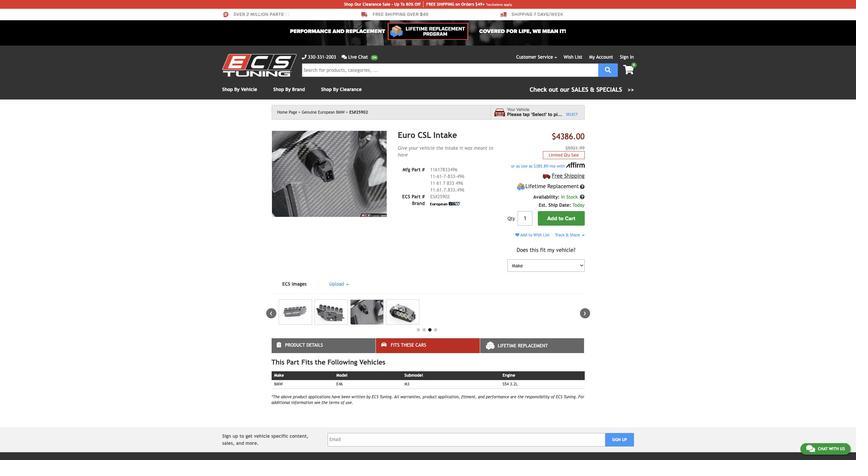 Task type: describe. For each thing, give the bounding box(es) containing it.
these
[[401, 343, 414, 348]]

1 horizontal spatial shipping
[[564, 173, 585, 179]]

specials
[[596, 86, 622, 93]]

lifetime inside lifetime tech support link
[[373, 12, 393, 17]]

sign up button
[[605, 433, 634, 447]]

0 horizontal spatial fits
[[301, 359, 313, 366]]

330-331-2003
[[308, 54, 336, 60]]

up for sign up to get vehicle specific content, sales, and more.
[[233, 434, 238, 439]]

additional
[[272, 401, 290, 405]]

1 horizontal spatial fits
[[391, 343, 400, 348]]

add to cart button
[[538, 211, 585, 226]]

and inside *the above product applications have been written by                 ecs tuning. all warranties, product application, fitment,                 and performance are the responsibility of ecs tuning.                 for additional information see the terms of use.
[[478, 395, 485, 400]]

shop for shop by clearance
[[321, 87, 332, 92]]

*the above product applications have been written by                 ecs tuning. all warranties, product application, fitment,                 and performance are the responsibility of ecs tuning.                 for additional information see the terms of use.
[[272, 395, 584, 405]]

question circle image for lifetime replacement
[[580, 185, 585, 189]]

shop our clearance sale - up to 80% off link
[[344, 1, 424, 7]]

Email email field
[[328, 433, 605, 447]]

*the
[[272, 395, 280, 400]]

sign in
[[620, 54, 634, 60]]

a
[[564, 112, 567, 117]]

free for free shipping over $49
[[373, 12, 384, 17]]

ecs left images
[[282, 282, 290, 287]]

2 tuning. from the left
[[564, 395, 577, 400]]

sales,
[[222, 441, 235, 446]]

euro
[[398, 130, 415, 140]]

performance
[[486, 395, 509, 400]]

in for availability:
[[561, 195, 565, 200]]

availability:
[[533, 195, 560, 200]]

est.
[[539, 203, 547, 208]]

sign for sign in
[[620, 54, 629, 60]]

sign for sign up
[[612, 438, 621, 442]]

engine
[[503, 373, 515, 378]]

above
[[281, 395, 292, 400]]

shop by brand link
[[273, 87, 305, 92]]

$49
[[420, 12, 429, 17]]

lifetime inside lifetime replacement "link"
[[498, 343, 517, 349]]

sale for $5921.99
[[572, 153, 579, 158]]

ship
[[549, 203, 558, 208]]

shopping cart image
[[623, 65, 634, 75]]

0 vertical spatial replacement
[[548, 183, 579, 190]]

replacement
[[346, 28, 385, 35]]

11 61 7 833 496
[[430, 181, 463, 186]]

fit
[[540, 247, 546, 253]]

0 vertical spatial vehicle
[[241, 87, 257, 92]]

track & share
[[555, 233, 581, 238]]

1 horizontal spatial of
[[551, 395, 555, 400]]

330-331-2003 link
[[302, 54, 336, 61]]

have inside give your vehicle the intake it was meant to have
[[398, 152, 408, 158]]

service
[[538, 54, 553, 60]]

fits these cars link
[[376, 339, 480, 354]]

or as low as $385.89/mo with  - affirm financing (opens in modal) element
[[508, 162, 585, 170]]

use.
[[346, 401, 353, 405]]

-
[[392, 2, 393, 7]]

replacement inside "link"
[[518, 343, 548, 349]]

add to wish list
[[520, 233, 550, 238]]

shop by vehicle link
[[222, 87, 257, 92]]

up for sign up
[[622, 438, 627, 442]]

$5921.99
[[566, 146, 585, 151]]

& for track
[[566, 233, 569, 238]]

have inside *the above product applications have been written by                 ecs tuning. all warranties, product application, fitment,                 and performance are the responsibility of ecs tuning.                 for additional information see the terms of use.
[[332, 395, 340, 400]]

over 2 million parts link
[[222, 11, 284, 18]]

1 vertical spatial bmw
[[274, 382, 283, 387]]

add for add to cart
[[547, 215, 557, 222]]

over
[[234, 12, 245, 17]]

select link
[[566, 112, 578, 117]]

your vehicle please tap 'select' to pick a vehicle
[[507, 107, 584, 117]]

us
[[840, 447, 845, 452]]

off
[[415, 2, 421, 7]]

vehicles
[[360, 359, 386, 366]]

shop for shop by brand
[[273, 87, 284, 92]]

11.61.7.833.496
[[430, 187, 465, 193]]

home page link
[[277, 110, 301, 115]]

& for sales
[[590, 86, 595, 93]]

genuine european bmw
[[302, 110, 345, 115]]

brand for shop by brand
[[292, 87, 305, 92]]

shop for shop our clearance sale - up to 80% off
[[344, 2, 353, 7]]

clearance for by
[[340, 87, 362, 92]]

product details link
[[272, 339, 376, 354]]

vehicle inside your vehicle please tap 'select' to pick a vehicle
[[568, 112, 584, 117]]

to inside give your vehicle the intake it was meant to have
[[489, 146, 493, 151]]

performance
[[290, 28, 331, 35]]

sale for shop
[[383, 2, 390, 7]]

2 as from the left
[[529, 164, 533, 169]]

been
[[342, 395, 350, 400]]

1 # from the top
[[422, 167, 425, 173]]

lifetime tech support
[[373, 12, 427, 17]]

and inside sign up to get vehicle specific content, sales, and more.
[[236, 441, 244, 446]]

0 vertical spatial with
[[557, 164, 565, 169]]

7
[[534, 12, 537, 17]]

shipping 7 days/week
[[512, 12, 564, 17]]

performance and replacement
[[290, 28, 385, 35]]

free shipping over $49
[[373, 12, 429, 17]]

by for brand
[[285, 87, 291, 92]]

comments image for chat
[[806, 445, 815, 453]]

home
[[277, 110, 288, 115]]

0 vertical spatial bmw
[[336, 110, 345, 115]]

was
[[465, 146, 473, 151]]

es# 25902 brand
[[412, 194, 450, 206]]

qty inside $5921.99 limited qty sale
[[564, 153, 570, 158]]

customer service
[[516, 54, 553, 60]]

low
[[521, 164, 528, 169]]

part inside 11617833496 11-61-7-833-496 11 61 7 833 496 11.61.7.833.496 ecs part #
[[412, 194, 421, 200]]

or as low as $ 385.89 /mo with
[[511, 164, 566, 169]]

shop by clearance
[[321, 87, 362, 92]]

the right are
[[518, 395, 524, 400]]

pick
[[554, 112, 563, 117]]

ecs tuning image
[[222, 54, 297, 77]]

vehicle inside give your vehicle the intake it was meant to have
[[420, 146, 435, 151]]

submodel
[[405, 373, 423, 378]]

1 as from the left
[[516, 164, 520, 169]]

live chat link
[[342, 54, 378, 61]]

comments image for live
[[342, 55, 347, 59]]

25902
[[438, 194, 450, 200]]

and
[[333, 28, 345, 35]]

chat inside 'link'
[[358, 54, 368, 60]]

content,
[[290, 434, 309, 439]]

sales & specials
[[572, 86, 622, 93]]

shop our clearance sale - up to 80% off
[[344, 2, 421, 7]]

496
[[457, 174, 465, 179]]

ping
[[445, 2, 454, 7]]

your
[[409, 146, 418, 151]]

free shipping
[[552, 173, 585, 179]]

my
[[589, 54, 595, 60]]

genuine european bmw link
[[302, 110, 348, 115]]

to right heart 'image'
[[529, 233, 532, 238]]

apply
[[504, 3, 512, 6]]

responsibility
[[525, 395, 550, 400]]

1 vertical spatial chat
[[818, 447, 828, 452]]

days/week
[[538, 12, 564, 17]]

european
[[318, 110, 335, 115]]

or
[[511, 164, 515, 169]]

ecs inside 11617833496 11-61-7-833-496 11 61 7 833 496 11.61.7.833.496 ecs part #
[[402, 194, 410, 200]]

does this fit my vehicle?
[[517, 247, 576, 253]]

free for free shipping
[[552, 173, 563, 179]]

shop by clearance link
[[321, 87, 362, 92]]

vehicle inside your vehicle please tap 'select' to pick a vehicle
[[517, 107, 530, 112]]

cart
[[565, 215, 575, 222]]



Task type: locate. For each thing, give the bounding box(es) containing it.
1 vertical spatial shipping
[[564, 173, 585, 179]]

1 horizontal spatial and
[[478, 395, 485, 400]]

chat left us
[[818, 447, 828, 452]]

limited
[[549, 153, 563, 158]]

question circle image up the today
[[580, 195, 585, 200]]

chat with us
[[818, 447, 845, 452]]

0 horizontal spatial add
[[521, 233, 527, 238]]

1 vertical spatial qty
[[508, 216, 515, 221]]

product right warranties,
[[423, 395, 437, 400]]

as right or
[[516, 164, 520, 169]]

shop by vehicle
[[222, 87, 257, 92]]

0 vertical spatial free
[[373, 12, 384, 17]]

0 horizontal spatial &
[[566, 233, 569, 238]]

0 vertical spatial brand
[[292, 87, 305, 92]]

ecs images link
[[272, 278, 318, 291]]

life,
[[519, 28, 531, 35]]

2 # from the top
[[422, 194, 425, 200]]

lifetime replacement program banner image
[[388, 23, 468, 40]]

None text field
[[518, 211, 533, 226]]

0 horizontal spatial chat
[[358, 54, 368, 60]]

free down shop our clearance sale - up to 80% off
[[373, 12, 384, 17]]

clearance up es#25902
[[340, 87, 362, 92]]

ecs images
[[282, 282, 307, 287]]

2 by from the left
[[285, 87, 291, 92]]

1 horizontal spatial with
[[829, 447, 839, 452]]

by down 'ecs tuning' image
[[234, 87, 240, 92]]

0 horizontal spatial sale
[[383, 2, 390, 7]]

1 horizontal spatial as
[[529, 164, 533, 169]]

shipping left 7
[[512, 12, 533, 17]]

fits down product details
[[301, 359, 313, 366]]

of right responsibility
[[551, 395, 555, 400]]

enthusiast
[[512, 12, 539, 17]]

to inside add to cart button
[[559, 215, 564, 222]]

sign inside button
[[612, 438, 621, 442]]

vehicle
[[568, 112, 584, 117], [420, 146, 435, 151], [254, 434, 270, 439]]

by for clearance
[[333, 87, 339, 92]]

1 horizontal spatial lifetime
[[498, 343, 517, 349]]

s54 3.2l
[[503, 382, 518, 387]]

csl
[[418, 130, 431, 140]]

sign up
[[612, 438, 627, 442]]

1 horizontal spatial product
[[423, 395, 437, 400]]

the left intake
[[436, 146, 443, 151]]

product up information
[[293, 395, 307, 400]]

# right mfg
[[422, 167, 425, 173]]

0 vertical spatial add
[[547, 215, 557, 222]]

brand up page
[[292, 87, 305, 92]]

tuning. left for
[[564, 395, 577, 400]]

1 horizontal spatial up
[[622, 438, 627, 442]]

1 vertical spatial #
[[422, 194, 425, 200]]

in for sign
[[630, 54, 634, 60]]

vehicle
[[241, 87, 257, 92], [517, 107, 530, 112]]

1 by from the left
[[234, 87, 240, 92]]

wish up the "this"
[[534, 233, 542, 238]]

1 product from the left
[[293, 395, 307, 400]]

0 horizontal spatial up
[[233, 434, 238, 439]]

with left us
[[829, 447, 839, 452]]

1 vertical spatial in
[[561, 195, 565, 200]]

1 vertical spatial sale
[[572, 153, 579, 158]]

1 vertical spatial lifetime
[[526, 183, 546, 190]]

1 vertical spatial fits
[[301, 359, 313, 366]]

comments image inside chat with us link
[[806, 445, 815, 453]]

1 horizontal spatial vehicle
[[420, 146, 435, 151]]

vehicle down 'ecs tuning' image
[[241, 87, 257, 92]]

0 horizontal spatial vehicle
[[254, 434, 270, 439]]

1 vertical spatial list
[[543, 233, 550, 238]]

# inside 11617833496 11-61-7-833-496 11 61 7 833 496 11.61.7.833.496 ecs part #
[[422, 194, 425, 200]]

sign inside sign up to get vehicle specific content, sales, and more.
[[222, 434, 231, 439]]

this
[[272, 359, 285, 366]]

0 horizontal spatial of
[[341, 401, 345, 405]]

to left the pick
[[548, 112, 553, 117]]

m3
[[405, 382, 410, 387]]

brand down 11617833496 11-61-7-833-496 11 61 7 833 496 11.61.7.833.496 ecs part #
[[412, 201, 425, 206]]

track
[[555, 233, 565, 238]]

1 horizontal spatial clearance
[[363, 2, 381, 7]]

specific
[[271, 434, 288, 439]]

sign for sign up to get vehicle specific content, sales, and more.
[[222, 434, 231, 439]]

1 horizontal spatial by
[[285, 87, 291, 92]]

0 horizontal spatial wish
[[534, 233, 542, 238]]

up inside sign up to get vehicle specific content, sales, and more.
[[233, 434, 238, 439]]

images
[[292, 282, 307, 287]]

comments image inside the live chat 'link'
[[342, 55, 347, 59]]

1 horizontal spatial vehicle
[[517, 107, 530, 112]]

by for vehicle
[[234, 87, 240, 92]]

free right the free shipping image at the top right
[[552, 173, 563, 179]]

vehicle up more.
[[254, 434, 270, 439]]

sign in link
[[620, 54, 634, 60]]

this
[[530, 247, 539, 253]]

0 horizontal spatial vehicle
[[241, 87, 257, 92]]

add right heart 'image'
[[521, 233, 527, 238]]

4386.00
[[556, 132, 585, 141]]

sale left -
[[383, 2, 390, 7]]

0 horizontal spatial and
[[236, 441, 244, 446]]

lifetime up engine
[[498, 343, 517, 349]]

genuine
[[302, 110, 317, 115]]

1 vertical spatial brand
[[412, 201, 425, 206]]

tuning. left all
[[380, 395, 393, 400]]

free
[[426, 2, 436, 7]]

331-
[[317, 54, 326, 60]]

0 vertical spatial lifetime replacement
[[526, 183, 579, 190]]

comments image left chat with us
[[806, 445, 815, 453]]

to left cart
[[559, 215, 564, 222]]

to left get
[[240, 434, 244, 439]]

0 vertical spatial wish
[[564, 54, 574, 60]]

1 vertical spatial wish
[[534, 233, 542, 238]]

my account
[[589, 54, 613, 60]]

Search text field
[[302, 63, 598, 77]]

0 vertical spatial qty
[[564, 153, 570, 158]]

clearance right our
[[363, 2, 381, 7]]

1 vertical spatial add
[[521, 233, 527, 238]]

as left "$"
[[529, 164, 533, 169]]

vehicle inside sign up to get vehicle specific content, sales, and more.
[[254, 434, 270, 439]]

1 horizontal spatial list
[[575, 54, 583, 60]]

up inside button
[[622, 438, 627, 442]]

the inside give your vehicle the intake it was meant to have
[[436, 146, 443, 151]]

parts
[[270, 12, 284, 17]]

stock
[[567, 195, 578, 200]]

part for this part fits the following vehicles
[[287, 359, 299, 366]]

in up est. ship date: today
[[561, 195, 565, 200]]

lifetime replacement link
[[480, 339, 584, 354]]

part left es#
[[412, 194, 421, 200]]

comments image
[[342, 55, 347, 59], [806, 445, 815, 453]]

0 horizontal spatial as
[[516, 164, 520, 169]]

part for mfg part #
[[412, 167, 421, 173]]

question circle image down free shipping
[[580, 185, 585, 189]]

part right this
[[287, 359, 299, 366]]

0 horizontal spatial list
[[543, 233, 550, 238]]

2 vertical spatial lifetime
[[498, 343, 517, 349]]

part right mfg
[[412, 167, 421, 173]]

this part fits the following vehicles
[[272, 359, 386, 366]]

1 horizontal spatial &
[[590, 86, 595, 93]]

lifetime tech support link
[[361, 11, 427, 18]]

live chat
[[348, 54, 368, 60]]

list left my at the right of the page
[[575, 54, 583, 60]]

es#25902 - 11617833496 - euro csl intake - give your vehicle the intake it was meant to have - genuine european bmw - bmw image
[[272, 131, 387, 218], [279, 300, 312, 325], [314, 300, 348, 325], [350, 300, 384, 325], [386, 300, 419, 325]]

by up the european
[[333, 87, 339, 92]]

2 question circle image from the top
[[580, 195, 585, 200]]

brand inside es# 25902 brand
[[412, 201, 425, 206]]

1 vertical spatial part
[[412, 194, 421, 200]]

with
[[557, 164, 565, 169], [829, 447, 839, 452]]

0 vertical spatial sale
[[383, 2, 390, 7]]

3 by from the left
[[333, 87, 339, 92]]

0 vertical spatial fits
[[391, 343, 400, 348]]

tech
[[394, 12, 405, 17]]

the down product details link
[[315, 359, 326, 366]]

1 horizontal spatial add
[[547, 215, 557, 222]]

0 vertical spatial vehicle
[[568, 112, 584, 117]]

2
[[247, 12, 249, 17]]

with right /mo
[[557, 164, 565, 169]]

1 vertical spatial of
[[341, 401, 345, 405]]

ecs left es# 25902 brand
[[402, 194, 410, 200]]

price
[[234, 12, 247, 17]]

1 horizontal spatial wish
[[564, 54, 574, 60]]

385.89
[[536, 164, 548, 169]]

1 vertical spatial vehicle
[[517, 107, 530, 112]]

add to wish list link
[[515, 233, 550, 238]]

sale down $5921.99 at top
[[572, 153, 579, 158]]

0 vertical spatial comments image
[[342, 55, 347, 59]]

product details
[[285, 343, 323, 348]]

*exclusions apply link
[[486, 2, 512, 7]]

0
[[633, 63, 635, 67]]

2 vertical spatial part
[[287, 359, 299, 366]]

fits these cars
[[391, 343, 426, 348]]

add inside button
[[547, 215, 557, 222]]

have up terms
[[332, 395, 340, 400]]

0 vertical spatial lifetime
[[373, 12, 393, 17]]

euro csl intake
[[398, 130, 457, 140]]

please
[[507, 112, 522, 117]]

0 horizontal spatial with
[[557, 164, 565, 169]]

price match guarantee link
[[222, 11, 291, 18]]

fitment,
[[461, 395, 477, 400]]

this product is lifetime replacement eligible image
[[517, 183, 525, 191]]

sign
[[620, 54, 629, 60], [222, 434, 231, 439], [612, 438, 621, 442]]

2 horizontal spatial by
[[333, 87, 339, 92]]

1 horizontal spatial have
[[398, 152, 408, 158]]

lifetime replacement
[[526, 183, 579, 190], [498, 343, 548, 349]]

the right see on the left of the page
[[322, 401, 328, 405]]

vehicle up tap
[[517, 107, 530, 112]]

1 vertical spatial comments image
[[806, 445, 815, 453]]

0 vertical spatial clearance
[[363, 2, 381, 7]]

search image
[[605, 67, 611, 73]]

brand for es# 25902 brand
[[412, 201, 425, 206]]

1 horizontal spatial tuning.
[[564, 395, 577, 400]]

›
[[584, 309, 586, 318]]

lifetime down the free shipping image at the top right
[[526, 183, 546, 190]]

add to cart
[[547, 215, 575, 222]]

0 horizontal spatial bmw
[[274, 382, 283, 387]]

lifetime down shop our clearance sale - up to 80% off
[[373, 12, 393, 17]]

in up 0
[[630, 54, 634, 60]]

1 vertical spatial vehicle
[[420, 146, 435, 151]]

& right the "sales"
[[590, 86, 595, 93]]

0 horizontal spatial product
[[293, 395, 307, 400]]

add
[[547, 215, 557, 222], [521, 233, 527, 238]]

brand
[[292, 87, 305, 92], [412, 201, 425, 206]]

wish list
[[564, 54, 583, 60]]

bmw down "make"
[[274, 382, 283, 387]]

1 tuning. from the left
[[380, 395, 393, 400]]

over
[[407, 12, 419, 17]]

as
[[516, 164, 520, 169], [529, 164, 533, 169]]

0 horizontal spatial free
[[373, 12, 384, 17]]

0 vertical spatial shipping
[[512, 12, 533, 17]]

account
[[596, 54, 613, 60]]

1 horizontal spatial brand
[[412, 201, 425, 206]]

add for add to wish list
[[521, 233, 527, 238]]

wish right service at right
[[564, 54, 574, 60]]

e46
[[336, 382, 343, 387]]

and right 'sales,' on the bottom of the page
[[236, 441, 244, 446]]

add down ship
[[547, 215, 557, 222]]

es#
[[430, 194, 438, 200]]

11617833496 11-61-7-833-496 11 61 7 833 496 11.61.7.833.496 ecs part #
[[402, 167, 465, 200]]

home page
[[277, 110, 297, 115]]

vehicle right a
[[568, 112, 584, 117]]

built
[[540, 12, 553, 17]]

ecs right responsibility
[[556, 395, 563, 400]]

all
[[394, 395, 399, 400]]

& right track
[[566, 233, 569, 238]]

select
[[566, 112, 578, 116]]

genuine european bmw image
[[430, 202, 460, 206]]

0 horizontal spatial have
[[332, 395, 340, 400]]

vehicle down euro csl intake
[[420, 146, 435, 151]]

7-
[[444, 174, 448, 179]]

lifetime replacement inside "link"
[[498, 343, 548, 349]]

1 question circle image from the top
[[580, 185, 585, 189]]

1 horizontal spatial sale
[[572, 153, 579, 158]]

following
[[328, 359, 358, 366]]

1 vertical spatial with
[[829, 447, 839, 452]]

covered
[[479, 28, 505, 35]]

ecs right by
[[372, 395, 379, 400]]

0 horizontal spatial tuning.
[[380, 395, 393, 400]]

2 horizontal spatial vehicle
[[568, 112, 584, 117]]

comments image left live at the left of page
[[342, 55, 347, 59]]

have down give
[[398, 152, 408, 158]]

0 vertical spatial chat
[[358, 54, 368, 60]]

# left es#
[[422, 194, 425, 200]]

0 vertical spatial part
[[412, 167, 421, 173]]

availability: in stock
[[533, 195, 579, 200]]

make
[[274, 373, 284, 378]]

enthusiast built link
[[500, 11, 553, 18]]

customer service button
[[516, 54, 557, 61]]

chat right live at the left of page
[[358, 54, 368, 60]]

0 horizontal spatial by
[[234, 87, 240, 92]]

shop for shop by vehicle
[[222, 87, 233, 92]]

by up home page link
[[285, 87, 291, 92]]

shipping up stock
[[564, 173, 585, 179]]

replacement
[[548, 183, 579, 190], [518, 343, 548, 349]]

2 product from the left
[[423, 395, 437, 400]]

lifetime replacement up engine
[[498, 343, 548, 349]]

1 vertical spatial clearance
[[340, 87, 362, 92]]

to right meant
[[489, 146, 493, 151]]

to
[[548, 112, 553, 117], [489, 146, 493, 151], [559, 215, 564, 222], [529, 233, 532, 238], [240, 434, 244, 439]]

to inside your vehicle please tap 'select' to pick a vehicle
[[548, 112, 553, 117]]

1 vertical spatial free
[[552, 173, 563, 179]]

clearance inside the shop our clearance sale - up to 80% off link
[[363, 2, 381, 7]]

1 horizontal spatial bmw
[[336, 110, 345, 115]]

sale inside $5921.99 limited qty sale
[[572, 153, 579, 158]]

ecs
[[402, 194, 410, 200], [282, 282, 290, 287], [372, 395, 379, 400], [556, 395, 563, 400]]

2 horizontal spatial lifetime
[[526, 183, 546, 190]]

mfg
[[403, 167, 410, 173]]

lifetime
[[373, 12, 393, 17], [526, 183, 546, 190], [498, 343, 517, 349]]

1 vertical spatial have
[[332, 395, 340, 400]]

1 horizontal spatial in
[[630, 54, 634, 60]]

0 vertical spatial &
[[590, 86, 595, 93]]

and right fitment,
[[478, 395, 485, 400]]

fits left these
[[391, 343, 400, 348]]

free ship ping on orders $49+ *exclusions apply
[[426, 2, 512, 7]]

model
[[336, 373, 348, 378]]

free shipping image
[[543, 174, 551, 179]]

0 vertical spatial and
[[478, 395, 485, 400]]

1 vertical spatial lifetime replacement
[[498, 343, 548, 349]]

0 vertical spatial question circle image
[[580, 185, 585, 189]]

to inside sign up to get vehicle specific content, sales, and more.
[[240, 434, 244, 439]]

0 vertical spatial #
[[422, 167, 425, 173]]

the
[[436, 146, 443, 151], [315, 359, 326, 366], [518, 395, 524, 400], [322, 401, 328, 405]]

$49+
[[475, 2, 485, 7]]

1 horizontal spatial comments image
[[806, 445, 815, 453]]

1 vertical spatial &
[[566, 233, 569, 238]]

of down been
[[341, 401, 345, 405]]

question circle image
[[580, 185, 585, 189], [580, 195, 585, 200]]

question circle image for in stock
[[580, 195, 585, 200]]

lifetime replacement up availability: in stock
[[526, 183, 579, 190]]

0 horizontal spatial shipping
[[512, 12, 533, 17]]

1 vertical spatial replacement
[[518, 343, 548, 349]]

list left track
[[543, 233, 550, 238]]

clearance for our
[[363, 2, 381, 7]]

mean
[[542, 28, 558, 35]]

es#25902
[[349, 110, 368, 115]]

warranties,
[[400, 395, 422, 400]]

0 horizontal spatial in
[[561, 195, 565, 200]]

free shipping over $49 link
[[361, 11, 429, 18]]

1 vertical spatial and
[[236, 441, 244, 446]]

heart image
[[515, 233, 520, 237]]

2 vertical spatial vehicle
[[254, 434, 270, 439]]

bmw right the european
[[336, 110, 345, 115]]

phone image
[[302, 55, 307, 59]]

sales
[[572, 86, 589, 93]]

shop by brand
[[273, 87, 305, 92]]

'select'
[[531, 112, 547, 117]]



Task type: vqa. For each thing, say whether or not it's contained in the screenshot.
purchasing: 1-330-331-2021 wholesale: 1-330-470-2637
no



